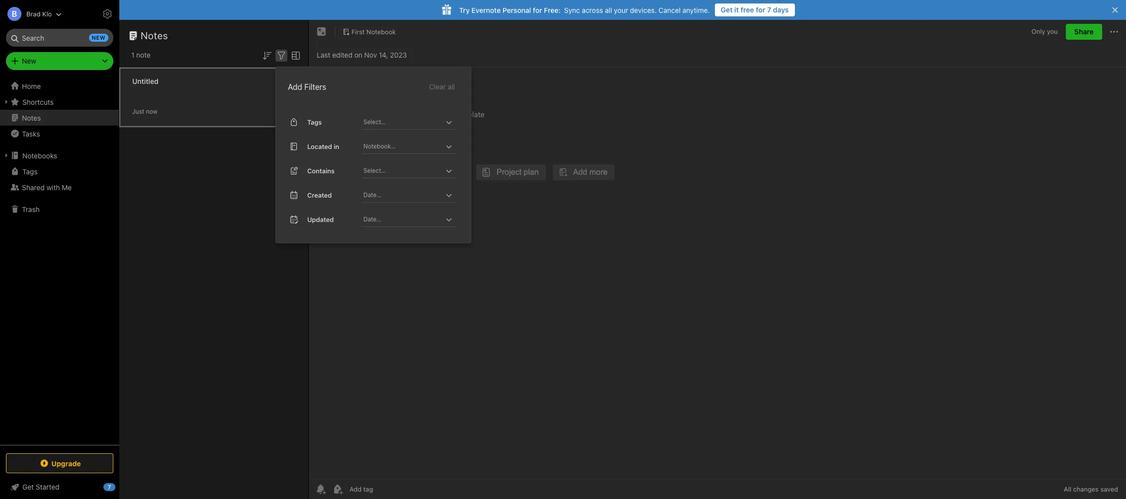 Task type: vqa. For each thing, say whether or not it's contained in the screenshot.
7 inside help and learning task checklist field
yes



Task type: locate. For each thing, give the bounding box(es) containing it.
0 horizontal spatial 7
[[108, 485, 111, 491]]

first
[[352, 28, 365, 36]]

date… down  date picker field
[[364, 216, 382, 223]]

1 vertical spatial all
[[448, 82, 455, 91]]

0 vertical spatial date…
[[364, 191, 382, 199]]

across
[[582, 6, 603, 14]]

days
[[774, 5, 789, 14]]

just now
[[132, 108, 158, 115]]

free:
[[544, 6, 561, 14]]

klo
[[42, 10, 52, 18]]

2 date… from the top
[[364, 216, 382, 223]]

only you
[[1032, 27, 1059, 35]]

clear all
[[429, 82, 455, 91]]

get left it
[[721, 5, 733, 14]]

tags inside button
[[22, 167, 38, 176]]

date… down contains field
[[364, 191, 382, 199]]

1 vertical spatial tags
[[22, 167, 38, 176]]

just
[[132, 108, 144, 115]]

new button
[[6, 52, 113, 70]]

last
[[317, 50, 331, 59]]

located
[[307, 143, 332, 151]]

Help and Learning task checklist field
[[0, 480, 119, 496]]

0 horizontal spatial for
[[533, 6, 543, 14]]

0 vertical spatial notes
[[141, 30, 168, 41]]

notes inside tree
[[22, 114, 41, 122]]

for right free
[[756, 5, 766, 14]]

tags
[[307, 118, 322, 126], [22, 167, 38, 176]]

expand note image
[[316, 26, 328, 38]]

get inside the help and learning task checklist field
[[22, 484, 34, 492]]

1 horizontal spatial 7
[[768, 5, 772, 14]]

1 horizontal spatial tags
[[307, 118, 322, 126]]

brad
[[26, 10, 40, 18]]

get left started
[[22, 484, 34, 492]]

1  input text field from the top
[[363, 115, 443, 129]]

get inside button
[[721, 5, 733, 14]]

1 vertical spatial 7
[[108, 485, 111, 491]]

2  input text field from the top
[[363, 164, 443, 178]]

0 vertical spatial 7
[[768, 5, 772, 14]]

get it free for 7 days
[[721, 5, 789, 14]]

nov
[[364, 50, 377, 59]]

tags up shared
[[22, 167, 38, 176]]

all
[[605, 6, 612, 14], [448, 82, 455, 91]]

1 vertical spatial date…
[[364, 216, 382, 223]]

try evernote personal for free: sync across all your devices. cancel anytime.
[[459, 6, 710, 14]]

tasks
[[22, 130, 40, 138]]

share
[[1075, 27, 1095, 36]]

new search field
[[13, 29, 108, 47]]

notebook
[[367, 28, 396, 36]]

1 vertical spatial get
[[22, 484, 34, 492]]

7 inside the help and learning task checklist field
[[108, 485, 111, 491]]

date… for updated
[[364, 216, 382, 223]]

1 date… from the top
[[364, 191, 382, 199]]

0 horizontal spatial get
[[22, 484, 34, 492]]

tasks button
[[0, 126, 119, 142]]

 Date picker field
[[362, 213, 465, 227]]

Note Editor text field
[[309, 68, 1127, 480]]

on
[[355, 50, 363, 59]]

date…
[[364, 191, 382, 199], [364, 216, 382, 223]]

 input text field
[[363, 115, 443, 129], [363, 164, 443, 178]]

clear all button
[[428, 81, 456, 93]]

add filters image
[[276, 50, 288, 62]]

created
[[307, 191, 332, 199]]

date… for created
[[364, 191, 382, 199]]

 input text field inside contains field
[[363, 164, 443, 178]]

7
[[768, 5, 772, 14], [108, 485, 111, 491]]

2 for from the left
[[533, 6, 543, 14]]

View options field
[[288, 49, 302, 62]]

notes up note
[[141, 30, 168, 41]]

more actions image
[[1109, 26, 1121, 38]]

add
[[288, 82, 303, 91]]

tags up located
[[307, 118, 322, 126]]

notes up 'tasks'
[[22, 114, 41, 122]]

untitled
[[132, 77, 159, 85]]

get
[[721, 5, 733, 14], [22, 484, 34, 492]]

 input text field down  input text field
[[363, 164, 443, 178]]

share button
[[1067, 24, 1103, 40]]

home link
[[0, 78, 119, 94]]

1 horizontal spatial get
[[721, 5, 733, 14]]

all left the your
[[605, 6, 612, 14]]

1 for from the left
[[756, 5, 766, 14]]

Located in field
[[362, 140, 456, 154]]

Contains field
[[362, 164, 456, 178]]

for
[[756, 5, 766, 14], [533, 6, 543, 14]]

anytime.
[[683, 6, 710, 14]]

for left free:
[[533, 6, 543, 14]]

expand notebooks image
[[2, 152, 10, 160]]

 input text field for tags
[[363, 115, 443, 129]]

tags button
[[0, 164, 119, 180]]

notes
[[141, 30, 168, 41], [22, 114, 41, 122]]

Tags field
[[362, 115, 456, 130]]

2023
[[390, 50, 407, 59]]

1 horizontal spatial for
[[756, 5, 766, 14]]

it
[[735, 5, 739, 14]]

date… inside field
[[364, 216, 382, 223]]

saved
[[1101, 486, 1119, 494]]

0 vertical spatial  input text field
[[363, 115, 443, 129]]

0 horizontal spatial notes
[[22, 114, 41, 122]]

clear
[[429, 82, 446, 91]]

0 horizontal spatial all
[[448, 82, 455, 91]]

1 horizontal spatial all
[[605, 6, 612, 14]]

7 left click to collapse image
[[108, 485, 111, 491]]

shortcuts button
[[0, 94, 119, 110]]

 input text field
[[363, 140, 443, 154]]

for inside button
[[756, 5, 766, 14]]

get for get started
[[22, 484, 34, 492]]

shortcuts
[[22, 98, 54, 106]]

0 vertical spatial get
[[721, 5, 733, 14]]

notebooks link
[[0, 148, 119, 164]]

 input text field up  input text field
[[363, 115, 443, 129]]

0 horizontal spatial tags
[[22, 167, 38, 176]]

1 vertical spatial notes
[[22, 114, 41, 122]]

all right clear
[[448, 82, 455, 91]]

 input text field inside the tags field
[[363, 115, 443, 129]]

7 left days
[[768, 5, 772, 14]]

1 horizontal spatial notes
[[141, 30, 168, 41]]

upgrade button
[[6, 454, 113, 474]]

1 vertical spatial  input text field
[[363, 164, 443, 178]]

tree containing home
[[0, 78, 119, 445]]

shared with me link
[[0, 180, 119, 196]]

tree
[[0, 78, 119, 445]]

date… inside  date picker field
[[364, 191, 382, 199]]



Task type: describe. For each thing, give the bounding box(es) containing it.
notes link
[[0, 110, 119, 126]]

0 vertical spatial all
[[605, 6, 612, 14]]

for for 7
[[756, 5, 766, 14]]

edited
[[332, 50, 353, 59]]

notebooks
[[22, 151, 57, 160]]

evernote
[[472, 6, 501, 14]]

Account field
[[0, 4, 62, 24]]

all changes saved
[[1065, 486, 1119, 494]]

1
[[131, 51, 134, 59]]

 input text field for contains
[[363, 164, 443, 178]]

trash
[[22, 205, 40, 214]]

me
[[62, 183, 72, 192]]

in
[[334, 143, 339, 151]]

Add filters field
[[276, 49, 288, 62]]

last edited on nov 14, 2023
[[317, 50, 407, 59]]

located in
[[307, 143, 339, 151]]

0 vertical spatial tags
[[307, 118, 322, 126]]

devices.
[[630, 6, 657, 14]]

new
[[22, 57, 36, 65]]

settings image
[[101, 8, 113, 20]]

free
[[741, 5, 755, 14]]

Sort options field
[[261, 49, 273, 62]]

you
[[1048, 27, 1059, 35]]

add a reminder image
[[315, 484, 327, 496]]

updated
[[307, 216, 334, 224]]

click to collapse image
[[116, 482, 123, 494]]

shared
[[22, 183, 45, 192]]

Add tag field
[[349, 486, 423, 495]]

changes
[[1074, 486, 1099, 494]]

add tag image
[[332, 484, 344, 496]]

brad klo
[[26, 10, 52, 18]]

new
[[92, 34, 105, 41]]

only
[[1032, 27, 1046, 35]]

first notebook button
[[339, 25, 400, 39]]

get for get it free for 7 days
[[721, 5, 733, 14]]

note window element
[[309, 20, 1127, 500]]

personal
[[503, 6, 531, 14]]

upgrade
[[51, 460, 81, 468]]

get it free for 7 days button
[[715, 3, 795, 16]]

try
[[459, 6, 470, 14]]

 Date picker field
[[362, 188, 465, 203]]

trash link
[[0, 201, 119, 217]]

note
[[136, 51, 151, 59]]

add filters
[[288, 82, 327, 91]]

all
[[1065, 486, 1072, 494]]

More actions field
[[1109, 24, 1121, 40]]

filters
[[305, 82, 327, 91]]

14,
[[379, 50, 388, 59]]

cancel
[[659, 6, 681, 14]]

home
[[22, 82, 41, 90]]

sync
[[565, 6, 580, 14]]

Search text field
[[13, 29, 106, 47]]

7 inside button
[[768, 5, 772, 14]]

get started
[[22, 484, 60, 492]]

for for free:
[[533, 6, 543, 14]]

your
[[614, 6, 629, 14]]

contains
[[307, 167, 335, 175]]

with
[[47, 183, 60, 192]]

now
[[146, 108, 158, 115]]

first notebook
[[352, 28, 396, 36]]

shared with me
[[22, 183, 72, 192]]

1 note
[[131, 51, 151, 59]]

started
[[36, 484, 60, 492]]

all inside clear all button
[[448, 82, 455, 91]]



